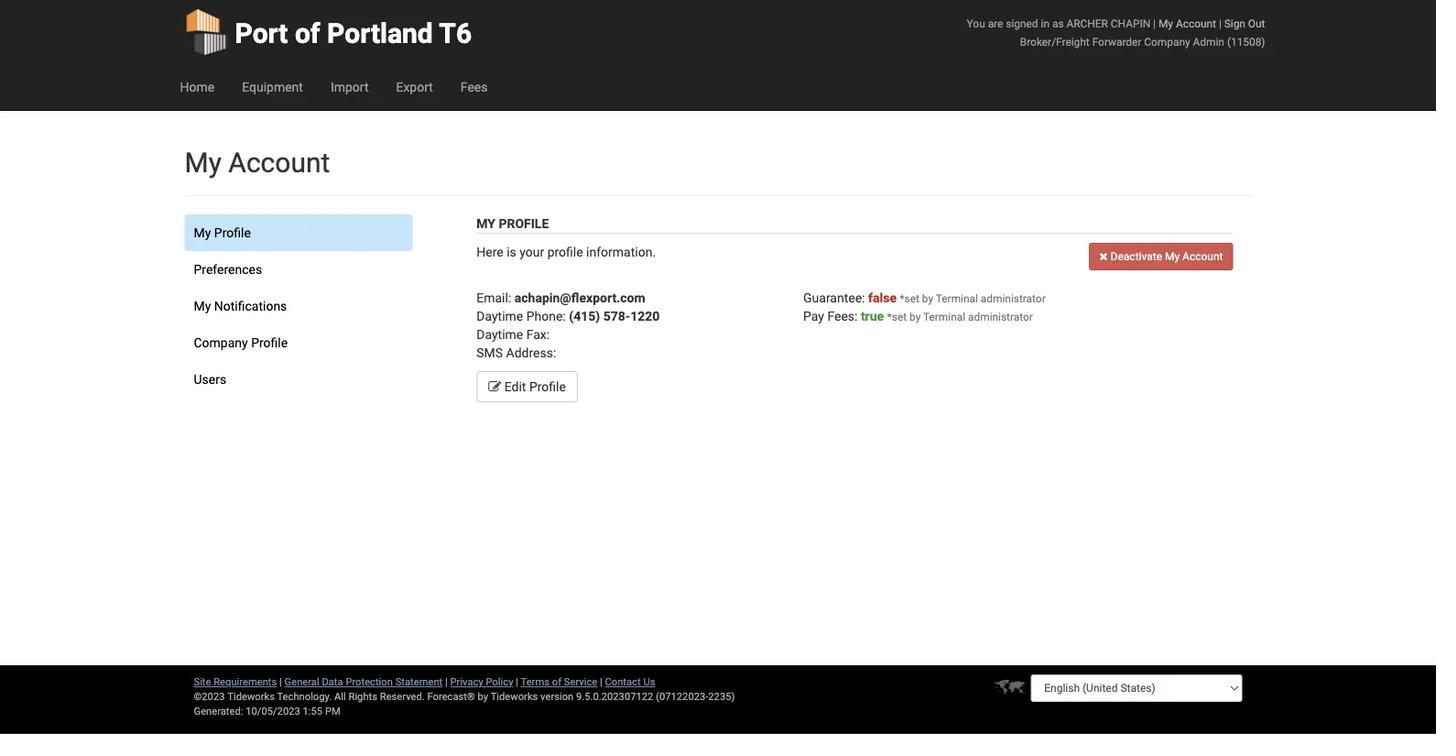Task type: vqa. For each thing, say whether or not it's contained in the screenshot.
the bottommost Account
yes



Task type: locate. For each thing, give the bounding box(es) containing it.
all
[[334, 691, 346, 702]]

1 daytime from the top
[[477, 308, 523, 323]]

import
[[331, 79, 369, 94]]

portland
[[327, 17, 433, 49]]

t6
[[439, 17, 472, 49]]

home button
[[166, 64, 228, 110]]

1 horizontal spatial my profile
[[477, 216, 549, 231]]

1220
[[631, 308, 660, 323]]

profile
[[499, 216, 549, 231], [214, 225, 251, 240], [251, 335, 288, 350], [530, 379, 566, 394]]

general data protection statement link
[[285, 676, 443, 688]]

account up admin on the top right of the page
[[1177, 17, 1217, 30]]

daytime down email:
[[477, 308, 523, 323]]

0 vertical spatial company
[[1145, 35, 1191, 48]]

my right deactivate in the top of the page
[[1166, 250, 1180, 263]]

address:
[[506, 345, 557, 360]]

protection
[[346, 676, 393, 688]]

terminal
[[936, 292, 979, 305], [924, 310, 966, 323]]

|
[[1154, 17, 1157, 30], [1220, 17, 1222, 30], [280, 676, 282, 688], [445, 676, 448, 688], [516, 676, 519, 688], [600, 676, 603, 688]]

company down 'my account' link
[[1145, 35, 1191, 48]]

0 vertical spatial administrator
[[981, 292, 1046, 305]]

daytime
[[477, 308, 523, 323], [477, 327, 523, 342]]

deactivate my account
[[1109, 250, 1224, 263]]

contact us link
[[605, 676, 656, 688]]

account inside button
[[1183, 250, 1224, 263]]

1 vertical spatial by
[[910, 310, 921, 323]]

profile up your
[[499, 216, 549, 231]]

0 vertical spatial of
[[295, 17, 320, 49]]

of right port
[[295, 17, 320, 49]]

terms
[[521, 676, 550, 688]]

1 vertical spatial daytime
[[477, 327, 523, 342]]

fees
[[461, 79, 488, 94]]

0 vertical spatial by
[[923, 292, 934, 305]]

edit profile
[[502, 379, 566, 394]]

terminal right true
[[924, 310, 966, 323]]

rights
[[349, 691, 378, 702]]

©2023 tideworks
[[194, 691, 275, 702]]

*set right false
[[900, 292, 920, 305]]

1 vertical spatial *set
[[888, 310, 907, 323]]

my down home dropdown button
[[185, 146, 222, 179]]

export button
[[383, 64, 447, 110]]

deactivate
[[1111, 250, 1163, 263]]

terminal right false
[[936, 292, 979, 305]]

you
[[967, 17, 986, 30]]

export
[[396, 79, 433, 94]]

port of portland t6
[[235, 17, 472, 49]]

2 vertical spatial account
[[1183, 250, 1224, 263]]

in
[[1042, 17, 1050, 30]]

administrator
[[981, 292, 1046, 305], [969, 310, 1034, 323]]

achapin@flexport.com
[[515, 290, 646, 305]]

of up the version
[[552, 676, 562, 688]]

import button
[[317, 64, 383, 110]]

pay
[[804, 308, 825, 323]]

you are signed in as archer chapin | my account | sign out broker/freight forwarder company admin (11508)
[[967, 17, 1266, 48]]

fees button
[[447, 64, 502, 110]]

policy
[[486, 676, 514, 688]]

2235)
[[709, 691, 735, 702]]

by inside the 'site requirements | general data protection statement | privacy policy | terms of service | contact us ©2023 tideworks technology. all rights reserved. forecast® by tideworks version 9.5.0.202307122 (07122023-2235) generated: 10/05/2023 1:55 pm'
[[478, 691, 489, 702]]

general
[[285, 676, 320, 688]]

my
[[1159, 17, 1174, 30], [185, 146, 222, 179], [477, 216, 496, 231], [194, 225, 211, 240], [1166, 250, 1180, 263], [194, 298, 211, 313]]

1 horizontal spatial by
[[910, 310, 921, 323]]

1 vertical spatial of
[[552, 676, 562, 688]]

is
[[507, 244, 517, 259]]

by down "privacy policy" link at the left bottom of page
[[478, 691, 489, 702]]

site
[[194, 676, 211, 688]]

by
[[923, 292, 934, 305], [910, 310, 921, 323], [478, 691, 489, 702]]

my profile up is
[[477, 216, 549, 231]]

my profile up preferences
[[194, 225, 251, 240]]

fees:
[[828, 308, 858, 323]]

1:55
[[303, 705, 323, 717]]

account right deactivate in the top of the page
[[1183, 250, 1224, 263]]

company up users
[[194, 335, 248, 350]]

site requirements link
[[194, 676, 277, 688]]

0 horizontal spatial company
[[194, 335, 248, 350]]

my inside deactivate my account button
[[1166, 250, 1180, 263]]

0 horizontal spatial of
[[295, 17, 320, 49]]

daytime up sms
[[477, 327, 523, 342]]

(415)
[[569, 308, 600, 323]]

notifications
[[214, 298, 287, 313]]

data
[[322, 676, 343, 688]]

my right chapin
[[1159, 17, 1174, 30]]

by right false
[[923, 292, 934, 305]]

2 horizontal spatial by
[[923, 292, 934, 305]]

account
[[1177, 17, 1217, 30], [228, 146, 330, 179], [1183, 250, 1224, 263]]

company inside you are signed in as archer chapin | my account | sign out broker/freight forwarder company admin (11508)
[[1145, 35, 1191, 48]]

version
[[541, 691, 574, 702]]

0 horizontal spatial by
[[478, 691, 489, 702]]

are
[[988, 17, 1004, 30]]

forecast®
[[428, 691, 475, 702]]

0 vertical spatial account
[[1177, 17, 1217, 30]]

2 vertical spatial by
[[478, 691, 489, 702]]

false
[[869, 290, 897, 305]]

profile right edit
[[530, 379, 566, 394]]

contact
[[605, 676, 641, 688]]

my up here
[[477, 216, 496, 231]]

of
[[295, 17, 320, 49], [552, 676, 562, 688]]

my account link
[[1159, 17, 1217, 30]]

0 horizontal spatial my profile
[[194, 225, 251, 240]]

(07122023-
[[656, 691, 709, 702]]

*set
[[900, 292, 920, 305], [888, 310, 907, 323]]

| left general
[[280, 676, 282, 688]]

by right true
[[910, 310, 921, 323]]

generated:
[[194, 705, 243, 717]]

1 horizontal spatial company
[[1145, 35, 1191, 48]]

2 daytime from the top
[[477, 327, 523, 342]]

| up tideworks
[[516, 676, 519, 688]]

statement
[[396, 676, 443, 688]]

service
[[564, 676, 598, 688]]

0 vertical spatial daytime
[[477, 308, 523, 323]]

account down equipment dropdown button
[[228, 146, 330, 179]]

*set down false
[[888, 310, 907, 323]]

company
[[1145, 35, 1191, 48], [194, 335, 248, 350]]

1 horizontal spatial of
[[552, 676, 562, 688]]



Task type: describe. For each thing, give the bounding box(es) containing it.
pencil square o image
[[489, 380, 502, 393]]

my profile for here is your profile information.
[[477, 216, 549, 231]]

users
[[194, 372, 227, 387]]

0 vertical spatial *set
[[900, 292, 920, 305]]

deactivate my account button
[[1090, 243, 1234, 270]]

my profile for preferences
[[194, 225, 251, 240]]

us
[[644, 676, 656, 688]]

my down preferences
[[194, 298, 211, 313]]

sign
[[1225, 17, 1246, 30]]

reserved.
[[380, 691, 425, 702]]

1 vertical spatial account
[[228, 146, 330, 179]]

here is your profile information.
[[477, 244, 656, 259]]

forwarder
[[1093, 35, 1142, 48]]

guarantee:
[[804, 290, 866, 305]]

profile
[[548, 244, 583, 259]]

| left sign
[[1220, 17, 1222, 30]]

equipment button
[[228, 64, 317, 110]]

out
[[1249, 17, 1266, 30]]

requirements
[[214, 676, 277, 688]]

9.5.0.202307122
[[576, 691, 654, 702]]

port of portland t6 link
[[185, 0, 472, 64]]

0 vertical spatial terminal
[[936, 292, 979, 305]]

true
[[861, 308, 884, 323]]

sms
[[477, 345, 503, 360]]

phone:
[[527, 308, 566, 323]]

guarantee: false *set by terminal administrator pay fees: true *set by terminal administrator
[[804, 290, 1046, 323]]

company profile
[[194, 335, 288, 350]]

archer
[[1067, 17, 1109, 30]]

my notifications
[[194, 298, 287, 313]]

information.
[[587, 244, 656, 259]]

| up forecast®
[[445, 676, 448, 688]]

signed
[[1006, 17, 1039, 30]]

home
[[180, 79, 215, 94]]

| up 9.5.0.202307122
[[600, 676, 603, 688]]

my inside you are signed in as archer chapin | my account | sign out broker/freight forwarder company admin (11508)
[[1159, 17, 1174, 30]]

of inside the 'site requirements | general data protection statement | privacy policy | terms of service | contact us ©2023 tideworks technology. all rights reserved. forecast® by tideworks version 9.5.0.202307122 (07122023-2235) generated: 10/05/2023 1:55 pm'
[[552, 676, 562, 688]]

pm
[[325, 705, 341, 717]]

edit profile button
[[477, 371, 578, 402]]

1 vertical spatial administrator
[[969, 310, 1034, 323]]

1 vertical spatial terminal
[[924, 310, 966, 323]]

privacy
[[450, 676, 484, 688]]

broker/freight
[[1021, 35, 1090, 48]]

sign out link
[[1225, 17, 1266, 30]]

profile inside edit profile button
[[530, 379, 566, 394]]

equipment
[[242, 79, 303, 94]]

times image
[[1100, 251, 1109, 262]]

as
[[1053, 17, 1064, 30]]

email:
[[477, 290, 512, 305]]

profile up preferences
[[214, 225, 251, 240]]

edit
[[505, 379, 526, 394]]

my up preferences
[[194, 225, 211, 240]]

technology.
[[277, 691, 332, 702]]

your
[[520, 244, 545, 259]]

578-
[[604, 308, 631, 323]]

port
[[235, 17, 288, 49]]

my account
[[185, 146, 330, 179]]

terms of service link
[[521, 676, 598, 688]]

profile down the notifications
[[251, 335, 288, 350]]

account inside you are signed in as archer chapin | my account | sign out broker/freight forwarder company admin (11508)
[[1177, 17, 1217, 30]]

chapin
[[1111, 17, 1151, 30]]

admin
[[1194, 35, 1225, 48]]

10/05/2023
[[246, 705, 300, 717]]

| right chapin
[[1154, 17, 1157, 30]]

here
[[477, 244, 504, 259]]

privacy policy link
[[450, 676, 514, 688]]

preferences
[[194, 262, 262, 277]]

1 vertical spatial company
[[194, 335, 248, 350]]

email: achapin@flexport.com daytime phone: (415) 578-1220 daytime fax: sms address:
[[477, 290, 660, 360]]

tideworks
[[491, 691, 538, 702]]

fax:
[[527, 327, 550, 342]]

(11508)
[[1228, 35, 1266, 48]]

site requirements | general data protection statement | privacy policy | terms of service | contact us ©2023 tideworks technology. all rights reserved. forecast® by tideworks version 9.5.0.202307122 (07122023-2235) generated: 10/05/2023 1:55 pm
[[194, 676, 735, 717]]



